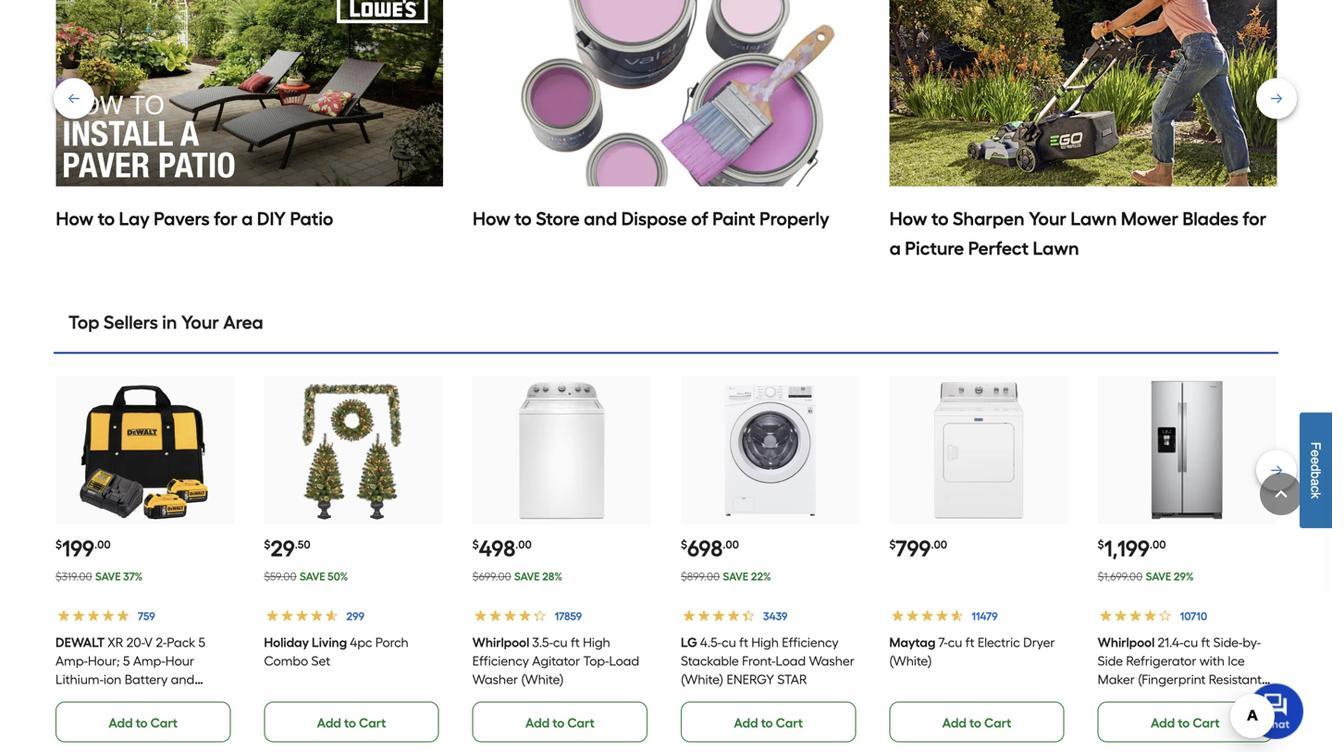 Task type: locate. For each thing, give the bounding box(es) containing it.
2 add to cart link from the left
[[264, 702, 439, 742]]

6 cart from the left
[[1193, 715, 1220, 731]]

add to cart for 29
[[317, 715, 386, 731]]

3 save from the left
[[514, 570, 540, 583]]

(white) down maytag
[[889, 653, 932, 669]]

for right blades
[[1243, 208, 1266, 230]]

ft up with
[[1201, 635, 1210, 650]]

1 vertical spatial efficiency
[[472, 653, 529, 669]]

d
[[1308, 464, 1323, 471]]

$ 799 .00
[[889, 535, 947, 562]]

1 horizontal spatial and
[[584, 208, 617, 230]]

1 horizontal spatial (white)
[[681, 672, 723, 687]]

(charger
[[108, 690, 161, 706]]

cart
[[150, 715, 178, 731], [359, 715, 386, 731], [567, 715, 594, 731], [776, 715, 803, 731], [984, 715, 1011, 731], [1193, 715, 1220, 731]]

2 horizontal spatial how
[[890, 208, 927, 230]]

your
[[1029, 208, 1067, 230], [181, 311, 219, 333]]

save inside 698 list item
[[723, 570, 748, 583]]

cu inside "4.5-cu ft high efficiency stackable front-load washer (white) energy star"
[[722, 635, 736, 650]]

ft inside 3.5-cu ft high efficiency agitator top-load washer (white)
[[571, 635, 580, 650]]

$ for 199
[[56, 538, 62, 551]]

efficiency inside "4.5-cu ft high efficiency stackable front-load washer (white) energy star"
[[782, 635, 839, 650]]

add inside the 29 list item
[[317, 715, 341, 731]]

2 horizontal spatial (white)
[[889, 653, 932, 669]]

$699.00 save 28%
[[472, 570, 562, 583]]

efficiency left the agitator
[[472, 653, 529, 669]]

add to cart inside 698 list item
[[734, 715, 803, 731]]

e up "d"
[[1308, 450, 1323, 457]]

cart for 199
[[150, 715, 178, 731]]

0 horizontal spatial and
[[171, 672, 195, 687]]

cu for 1,199
[[1184, 635, 1198, 650]]

cart for 1,199
[[1193, 715, 1220, 731]]

$ inside "$ 1,199 .00"
[[1098, 538, 1104, 551]]

5 save from the left
[[1146, 570, 1171, 583]]

1 .00 from the left
[[94, 538, 111, 551]]

28%
[[542, 570, 562, 583]]

1 horizontal spatial load
[[776, 653, 806, 669]]

3 ft from the left
[[965, 635, 974, 650]]

0 vertical spatial your
[[1029, 208, 1067, 230]]

1 vertical spatial and
[[171, 672, 195, 687]]

cu inside 21.4-cu ft side-by- side refrigerator with ice maker (fingerprint resistant stainless steel)
[[1184, 635, 1198, 650]]

steel)
[[1152, 690, 1184, 706]]

to inside 799 list item
[[969, 715, 981, 731]]

add to cart inside the 29 list item
[[317, 715, 386, 731]]

add down steel)
[[1151, 715, 1175, 731]]

cart down included)
[[150, 715, 178, 731]]

save inside 1,199 list item
[[1146, 570, 1171, 583]]

1 vertical spatial 5
[[123, 653, 130, 669]]

$1,699.00
[[1098, 570, 1143, 583]]

top sellers in your area heading
[[54, 304, 1278, 354]]

add to cart link inside 498 list item
[[472, 702, 648, 742]]

to for 4pc porch combo set
[[344, 715, 356, 731]]

1 horizontal spatial amp-
[[133, 653, 165, 669]]

1 vertical spatial washer
[[472, 672, 518, 687]]

4 add from the left
[[734, 715, 758, 731]]

and inside how to store and dispose of paint properly "link"
[[584, 208, 617, 230]]

dispose
[[621, 208, 687, 230]]

how for how to sharpen your lawn mower blades for a picture perfect lawn
[[890, 208, 927, 230]]

(white) down stackable
[[681, 672, 723, 687]]

.00 inside $ 199 .00
[[94, 538, 111, 551]]

how left store
[[473, 208, 510, 230]]

3 .00 from the left
[[723, 538, 739, 551]]

washer inside 3.5-cu ft high efficiency agitator top-load washer (white)
[[472, 672, 518, 687]]

ion
[[104, 672, 122, 687]]

.00 for 698
[[723, 538, 739, 551]]

to down the agitator
[[552, 715, 565, 731]]

ft up the agitator
[[571, 635, 580, 650]]

$ inside $ 698 .00
[[681, 538, 687, 551]]

3 add to cart from the left
[[525, 715, 594, 731]]

$ 498 .00
[[472, 535, 532, 562]]

add down (charger
[[109, 715, 133, 731]]

cart inside "199" list item
[[150, 715, 178, 731]]

4 save from the left
[[723, 570, 748, 583]]

your for in
[[181, 311, 219, 333]]

sharpen
[[953, 208, 1025, 230]]

cu inside 7-cu ft electric dryer (white)
[[948, 635, 962, 650]]

$ inside $ 199 .00
[[56, 538, 62, 551]]

load right the agitator
[[609, 653, 639, 669]]

dewalt xr 20-v 2-pack 5 amp-hour; 5 amp-hour lithium-ion battery and charger (charger included) image
[[73, 378, 216, 522]]

2 ft from the left
[[739, 635, 748, 650]]

5 add to cart link from the left
[[889, 702, 1064, 742]]

1 vertical spatial a
[[890, 237, 901, 259]]

6 add to cart link from the left
[[1098, 702, 1273, 742]]

2 cu from the left
[[722, 635, 736, 650]]

add down energy
[[734, 715, 758, 731]]

$ inside $ 498 .00
[[472, 538, 479, 551]]

ft inside "4.5-cu ft high efficiency stackable front-load washer (white) energy star"
[[739, 635, 748, 650]]

5 cart from the left
[[984, 715, 1011, 731]]

1 horizontal spatial for
[[1243, 208, 1266, 230]]

cart down the resistant
[[1193, 715, 1220, 731]]

add to cart link down energy
[[681, 702, 856, 742]]

high up the top-
[[583, 635, 610, 650]]

xr
[[108, 635, 123, 650]]

4 add to cart link from the left
[[681, 702, 856, 742]]

6 $ from the left
[[1098, 538, 1104, 551]]

chevron up image
[[1272, 485, 1290, 503]]

high up front-
[[751, 635, 779, 650]]

1 horizontal spatial a
[[890, 237, 901, 259]]

whirlpool inside 1,199 list item
[[1098, 635, 1155, 650]]

cart down 7-cu ft electric dryer (white)
[[984, 715, 1011, 731]]

save left 29%
[[1146, 570, 1171, 583]]

ft for 1,199
[[1201, 635, 1210, 650]]

to down energy
[[761, 715, 773, 731]]

cart inside 1,199 list item
[[1193, 715, 1220, 731]]

add down 3.5-cu ft high efficiency agitator top-load washer (white)
[[525, 715, 550, 731]]

3 $ from the left
[[472, 538, 479, 551]]

2 whirlpool from the left
[[1098, 635, 1155, 650]]

5 add from the left
[[942, 715, 967, 731]]

ft inside 21.4-cu ft side-by- side refrigerator with ice maker (fingerprint resistant stainless steel)
[[1201, 635, 1210, 650]]

efficiency for 498
[[472, 653, 529, 669]]

5 $ from the left
[[889, 538, 896, 551]]

add to cart link down 7-cu ft electric dryer (white)
[[889, 702, 1064, 742]]

199 list item
[[56, 376, 234, 742]]

0 horizontal spatial (white)
[[521, 672, 564, 687]]

add to cart down the agitator
[[525, 715, 594, 731]]

add to cart link for 29
[[264, 702, 439, 742]]

c
[[1308, 486, 1323, 492]]

2 cart from the left
[[359, 715, 386, 731]]

your up perfect
[[1029, 208, 1067, 230]]

to for 21.4-cu ft side-by- side refrigerator with ice maker (fingerprint resistant stainless steel)
[[1178, 715, 1190, 731]]

$319.00
[[56, 570, 92, 583]]

ft right '7-'
[[965, 635, 974, 650]]

add to cart link down (fingerprint
[[1098, 702, 1273, 742]]

load
[[609, 653, 639, 669], [776, 653, 806, 669]]

ft for 498
[[571, 635, 580, 650]]

washer inside "4.5-cu ft high efficiency stackable front-load washer (white) energy star"
[[809, 653, 855, 669]]

0 vertical spatial and
[[584, 208, 617, 230]]

1 whirlpool from the left
[[472, 635, 529, 650]]

load inside 3.5-cu ft high efficiency agitator top-load washer (white)
[[609, 653, 639, 669]]

0 horizontal spatial load
[[609, 653, 639, 669]]

ft up front-
[[739, 635, 748, 650]]

add inside 799 list item
[[942, 715, 967, 731]]

cu for 698
[[722, 635, 736, 650]]

1 cu from the left
[[553, 635, 568, 650]]

4.5-
[[700, 635, 722, 650]]

e up b
[[1308, 457, 1323, 464]]

5
[[198, 635, 205, 650], [123, 653, 130, 669]]

1 horizontal spatial how
[[473, 208, 510, 230]]

5 add to cart from the left
[[942, 715, 1011, 731]]

for
[[214, 208, 238, 230], [1243, 208, 1266, 230]]

battery
[[125, 672, 168, 687]]

3 cart from the left
[[567, 715, 594, 731]]

how for how to lay pavers for a diy patio
[[56, 208, 94, 230]]

5 .00 from the left
[[1150, 538, 1166, 551]]

to left store
[[515, 208, 532, 230]]

add for 29
[[317, 715, 341, 731]]

add to cart link down battery
[[56, 702, 231, 742]]

to down 4pc porch combo set
[[344, 715, 356, 731]]

and right store
[[584, 208, 617, 230]]

whirlpool up side
[[1098, 635, 1155, 650]]

1 horizontal spatial washer
[[809, 653, 855, 669]]

add inside "199" list item
[[109, 715, 133, 731]]

your inside the how to sharpen your lawn mower blades for a picture perfect lawn
[[1029, 208, 1067, 230]]

how
[[56, 208, 94, 230], [473, 208, 510, 230], [890, 208, 927, 230]]

(white) inside "4.5-cu ft high efficiency stackable front-load washer (white) energy star"
[[681, 672, 723, 687]]

efficiency inside 3.5-cu ft high efficiency agitator top-load washer (white)
[[472, 653, 529, 669]]

paint
[[712, 208, 755, 230]]

high for 498
[[583, 635, 610, 650]]

add to cart for 1,199
[[1151, 715, 1220, 731]]

with
[[1200, 653, 1225, 669]]

save left 22%
[[723, 570, 748, 583]]

cart down the top-
[[567, 715, 594, 731]]

to down steel)
[[1178, 715, 1190, 731]]

high inside 3.5-cu ft high efficiency agitator top-load washer (white)
[[583, 635, 610, 650]]

5 down 20- on the bottom left
[[123, 653, 130, 669]]

dryer
[[1023, 635, 1055, 650]]

to inside 498 list item
[[552, 715, 565, 731]]

3.5-cu ft high efficiency agitator top-load washer (white)
[[472, 635, 639, 687]]

and down hour
[[171, 672, 195, 687]]

1 cart from the left
[[150, 715, 178, 731]]

a
[[242, 208, 253, 230], [890, 237, 901, 259], [1308, 479, 1323, 486]]

high for 698
[[751, 635, 779, 650]]

1 ft from the left
[[571, 635, 580, 650]]

in
[[162, 311, 177, 333]]

to up picture
[[931, 208, 949, 230]]

save left 50%
[[300, 570, 325, 583]]

add down 7-cu ft electric dryer (white)
[[942, 715, 967, 731]]

add to cart down set
[[317, 715, 386, 731]]

how up picture
[[890, 208, 927, 230]]

your right in
[[181, 311, 219, 333]]

22%
[[751, 570, 771, 583]]

add down set
[[317, 715, 341, 731]]

to down (charger
[[136, 715, 148, 731]]

add to cart down (charger
[[109, 715, 178, 731]]

add to cart for 698
[[734, 715, 803, 731]]

efficiency up star
[[782, 635, 839, 650]]

for right pavers
[[214, 208, 238, 230]]

holiday living
[[264, 635, 347, 650]]

2 .00 from the left
[[515, 538, 532, 551]]

lawn left mower
[[1071, 208, 1117, 230]]

holiday
[[264, 635, 309, 650]]

4 ft from the left
[[1201, 635, 1210, 650]]

cu
[[553, 635, 568, 650], [722, 635, 736, 650], [948, 635, 962, 650], [1184, 635, 1198, 650]]

area
[[223, 311, 263, 333]]

2 vertical spatial a
[[1308, 479, 1323, 486]]

lawn
[[1071, 208, 1117, 230], [1033, 237, 1079, 259]]

0 horizontal spatial how
[[56, 208, 94, 230]]

add to cart link inside the 29 list item
[[264, 702, 439, 742]]

scroll to top element
[[1260, 473, 1302, 515]]

0 vertical spatial efficiency
[[782, 635, 839, 650]]

dewalt
[[56, 635, 105, 650]]

add to cart down energy
[[734, 715, 803, 731]]

side
[[1098, 653, 1123, 669]]

0 vertical spatial a
[[242, 208, 253, 230]]

1 how from the left
[[56, 208, 94, 230]]

1 add from the left
[[109, 715, 133, 731]]

add to cart down 7-cu ft electric dryer (white)
[[942, 715, 1011, 731]]

add to cart link inside "199" list item
[[56, 702, 231, 742]]

cu up the agitator
[[553, 635, 568, 650]]

add inside 1,199 list item
[[1151, 715, 1175, 731]]

.00 inside "$ 1,199 .00"
[[1150, 538, 1166, 551]]

1 $ from the left
[[56, 538, 62, 551]]

$ for 498
[[472, 538, 479, 551]]

5 right the pack
[[198, 635, 205, 650]]

diy
[[257, 208, 286, 230]]

3.5-
[[532, 635, 553, 650]]

1 horizontal spatial efficiency
[[782, 635, 839, 650]]

a left picture
[[890, 237, 901, 259]]

to inside "199" list item
[[136, 715, 148, 731]]

whirlpool
[[472, 635, 529, 650], [1098, 635, 1155, 650]]

0 horizontal spatial amp-
[[56, 653, 88, 669]]

1 vertical spatial your
[[181, 311, 219, 333]]

a for f e e d b a c k
[[1308, 479, 1323, 486]]

add to cart link down set
[[264, 702, 439, 742]]

$ for 1,199
[[1098, 538, 1104, 551]]

add for 498
[[525, 715, 550, 731]]

2 save from the left
[[300, 570, 325, 583]]

3 add from the left
[[525, 715, 550, 731]]

2 e from the top
[[1308, 457, 1323, 464]]

.00 for 498
[[515, 538, 532, 551]]

save inside "199" list item
[[95, 570, 121, 583]]

$ inside $ 29 .50
[[264, 538, 270, 551]]

1 horizontal spatial whirlpool
[[1098, 635, 1155, 650]]

2 horizontal spatial a
[[1308, 479, 1323, 486]]

cu up refrigerator at bottom
[[1184, 635, 1198, 650]]

cu inside 3.5-cu ft high efficiency agitator top-load washer (white)
[[553, 635, 568, 650]]

add for 199
[[109, 715, 133, 731]]

to down 7-cu ft electric dryer (white)
[[969, 715, 981, 731]]

how left lay
[[56, 208, 94, 230]]

add
[[109, 715, 133, 731], [317, 715, 341, 731], [525, 715, 550, 731], [734, 715, 758, 731], [942, 715, 967, 731], [1151, 715, 1175, 731]]

$ inside '$ 799 .00'
[[889, 538, 896, 551]]

2 load from the left
[[776, 653, 806, 669]]

4 cu from the left
[[1184, 635, 1198, 650]]

(white) inside 3.5-cu ft high efficiency agitator top-load washer (white)
[[521, 672, 564, 687]]

living
[[312, 635, 347, 650]]

0 horizontal spatial your
[[181, 311, 219, 333]]

1,199
[[1104, 535, 1150, 562]]

(white) for 698
[[681, 672, 723, 687]]

4 $ from the left
[[681, 538, 687, 551]]

load up star
[[776, 653, 806, 669]]

whirlpool left 3.5-
[[472, 635, 529, 650]]

0 vertical spatial washer
[[809, 653, 855, 669]]

1 add to cart link from the left
[[56, 702, 231, 742]]

0 horizontal spatial for
[[214, 208, 238, 230]]

to inside 1,199 list item
[[1178, 715, 1190, 731]]

lawn right perfect
[[1033, 237, 1079, 259]]

2 add to cart from the left
[[317, 715, 386, 731]]

0 horizontal spatial a
[[242, 208, 253, 230]]

cart down 4pc porch combo set
[[359, 715, 386, 731]]

to for xr 20-v 2-pack 5 amp-hour; 5 amp-hour lithium-ion battery and charger (charger included)
[[136, 715, 148, 731]]

3 cu from the left
[[948, 635, 962, 650]]

for inside the how to sharpen your lawn mower blades for a picture perfect lawn
[[1243, 208, 1266, 230]]

cart inside the 29 list item
[[359, 715, 386, 731]]

0 horizontal spatial high
[[583, 635, 610, 650]]

1 horizontal spatial high
[[751, 635, 779, 650]]

4 cart from the left
[[776, 715, 803, 731]]

1 add to cart from the left
[[109, 715, 178, 731]]

cart down star
[[776, 715, 803, 731]]

1 vertical spatial lawn
[[1033, 237, 1079, 259]]

2 high from the left
[[751, 635, 779, 650]]

save for 498
[[514, 570, 540, 583]]

cu for 498
[[553, 635, 568, 650]]

2 $ from the left
[[264, 538, 270, 551]]

.00 inside $ 698 .00
[[723, 538, 739, 551]]

2 add from the left
[[317, 715, 341, 731]]

0 horizontal spatial whirlpool
[[472, 635, 529, 650]]

cu right maytag
[[948, 635, 962, 650]]

star
[[777, 672, 807, 687]]

29 list item
[[264, 376, 443, 742]]

20-
[[126, 635, 144, 650]]

add to cart link inside 1,199 list item
[[1098, 702, 1273, 742]]

1 load from the left
[[609, 653, 639, 669]]

cart inside 498 list item
[[567, 715, 594, 731]]

a inside button
[[1308, 479, 1323, 486]]

save inside 498 list item
[[514, 570, 540, 583]]

cu up stackable
[[722, 635, 736, 650]]

add for 1,199
[[1151, 715, 1175, 731]]

xr 20-v 2-pack 5 amp-hour; 5 amp-hour lithium-ion battery and charger (charger included)
[[56, 635, 218, 706]]

1 horizontal spatial your
[[1029, 208, 1067, 230]]

0 horizontal spatial efficiency
[[472, 653, 529, 669]]

4 .00 from the left
[[931, 538, 947, 551]]

washer for 498
[[472, 672, 518, 687]]

cart for 29
[[359, 715, 386, 731]]

to inside the 29 list item
[[344, 715, 356, 731]]

0 vertical spatial 5
[[198, 635, 205, 650]]

to inside 698 list item
[[761, 715, 773, 731]]

add to cart down steel)
[[1151, 715, 1220, 731]]

$
[[56, 538, 62, 551], [264, 538, 270, 551], [472, 538, 479, 551], [681, 538, 687, 551], [889, 538, 896, 551], [1098, 538, 1104, 551]]

add inside 498 list item
[[525, 715, 550, 731]]

4 add to cart from the left
[[734, 715, 803, 731]]

0 horizontal spatial 5
[[123, 653, 130, 669]]

add to cart inside 1,199 list item
[[1151, 715, 1220, 731]]

amp- up lithium-
[[56, 653, 88, 669]]

6 add from the left
[[1151, 715, 1175, 731]]

add to cart inside 498 list item
[[525, 715, 594, 731]]

a up k in the bottom right of the page
[[1308, 479, 1323, 486]]

add to cart link inside 698 list item
[[681, 702, 856, 742]]

set
[[311, 653, 330, 669]]

cart inside 799 list item
[[984, 715, 1011, 731]]

3 how from the left
[[890, 208, 927, 230]]

a left diy
[[242, 208, 253, 230]]

high inside "4.5-cu ft high efficiency stackable front-load washer (white) energy star"
[[751, 635, 779, 650]]

6 add to cart from the left
[[1151, 715, 1220, 731]]

3 add to cart link from the left
[[472, 702, 648, 742]]

add to cart link for 698
[[681, 702, 856, 742]]

amp-
[[56, 653, 88, 669], [133, 653, 165, 669]]

add inside 698 list item
[[734, 715, 758, 731]]

.00 for 799
[[931, 538, 947, 551]]

picture
[[905, 237, 964, 259]]

1 e from the top
[[1308, 450, 1323, 457]]

(white)
[[889, 653, 932, 669], [521, 672, 564, 687], [681, 672, 723, 687]]

save for 698
[[723, 570, 748, 583]]

0 horizontal spatial washer
[[472, 672, 518, 687]]

2 how from the left
[[473, 208, 510, 230]]

your inside top sellers in your area heading
[[181, 311, 219, 333]]

how inside the how to sharpen your lawn mower blades for a picture perfect lawn
[[890, 208, 927, 230]]

your for sharpen
[[1029, 208, 1067, 230]]

1 amp- from the left
[[56, 653, 88, 669]]

sellers
[[103, 311, 158, 333]]

2 for from the left
[[1243, 208, 1266, 230]]

save left 37%
[[95, 570, 121, 583]]

1 high from the left
[[583, 635, 610, 650]]

add to cart link down the agitator
[[472, 702, 648, 742]]

21.4-cu ft side-by- side refrigerator with ice maker (fingerprint resistant stainless steel)
[[1098, 635, 1262, 706]]

$ 698 .00
[[681, 535, 739, 562]]

save left '28%'
[[514, 570, 540, 583]]

load inside "4.5-cu ft high efficiency stackable front-load washer (white) energy star"
[[776, 653, 806, 669]]

side-
[[1213, 635, 1243, 650]]

.00 inside $ 498 .00
[[515, 538, 532, 551]]

1 save from the left
[[95, 570, 121, 583]]

load for 498
[[609, 653, 639, 669]]

how inside "link"
[[473, 208, 510, 230]]

add to cart inside "199" list item
[[109, 715, 178, 731]]

cart inside 698 list item
[[776, 715, 803, 731]]

save inside the 29 list item
[[300, 570, 325, 583]]

washer for 698
[[809, 653, 855, 669]]

add to cart for 498
[[525, 715, 594, 731]]

add to cart link
[[56, 702, 231, 742], [264, 702, 439, 742], [472, 702, 648, 742], [681, 702, 856, 742], [889, 702, 1064, 742], [1098, 702, 1273, 742]]

.00 inside '$ 799 .00'
[[931, 538, 947, 551]]

efficiency
[[782, 635, 839, 650], [472, 653, 529, 669]]

(white) down the agitator
[[521, 672, 564, 687]]

e
[[1308, 450, 1323, 457], [1308, 457, 1323, 464]]

amp- down v
[[133, 653, 165, 669]]

whirlpool inside 498 list item
[[472, 635, 529, 650]]

efficiency for 698
[[782, 635, 839, 650]]

load for 698
[[776, 653, 806, 669]]



Task type: describe. For each thing, give the bounding box(es) containing it.
of
[[691, 208, 708, 230]]

maker
[[1098, 672, 1135, 687]]

(white) for 498
[[521, 672, 564, 687]]

4.5-cu ft high efficiency stackable front-load washer (white) energy star
[[681, 635, 855, 687]]

4pc porch combo set
[[264, 635, 409, 669]]

799
[[896, 535, 931, 562]]

1 horizontal spatial 5
[[198, 635, 205, 650]]

included)
[[164, 690, 218, 706]]

save for 1,199
[[1146, 570, 1171, 583]]

.00 for 1,199
[[1150, 538, 1166, 551]]

how to store and dispose of paint properly link
[[473, 0, 860, 234]]

how to lay pavers for a diy patio
[[56, 208, 333, 230]]

4pc
[[350, 635, 372, 650]]

f
[[1308, 442, 1323, 450]]

to inside the how to sharpen your lawn mower blades for a picture perfect lawn
[[931, 208, 949, 230]]

maytag 7-cu ft electric dryer (white) image
[[907, 378, 1050, 522]]

to for 3.5-cu ft high efficiency agitator top-load washer (white)
[[552, 715, 565, 731]]

top-
[[583, 653, 609, 669]]

to left lay
[[98, 208, 115, 230]]

add to cart link for 498
[[472, 702, 648, 742]]

f e e d b a c k
[[1308, 442, 1323, 499]]

ft inside 7-cu ft electric dryer (white)
[[965, 635, 974, 650]]

b
[[1308, 471, 1323, 479]]

how to lay pavers for a diy patio link
[[56, 0, 443, 234]]

$699.00
[[472, 570, 511, 583]]

save for 29
[[300, 570, 325, 583]]

k
[[1308, 492, 1323, 499]]

charger
[[56, 690, 105, 706]]

.00 for 199
[[94, 538, 111, 551]]

$59.00
[[264, 570, 297, 583]]

2-
[[156, 635, 167, 650]]

698 list item
[[681, 376, 860, 742]]

properly
[[759, 208, 829, 230]]

front-
[[742, 653, 776, 669]]

498 list item
[[472, 376, 651, 742]]

f e e d b a c k button
[[1300, 412, 1332, 528]]

stackable
[[681, 653, 739, 669]]

to for 7-cu ft electric dryer (white)
[[969, 715, 981, 731]]

37%
[[123, 570, 143, 583]]

lg
[[681, 635, 697, 650]]

$ for 698
[[681, 538, 687, 551]]

perfect
[[968, 237, 1029, 259]]

holiday living 4pc porch combo set image
[[282, 378, 425, 522]]

$ for 29
[[264, 538, 270, 551]]

199
[[62, 535, 94, 562]]

.50
[[295, 538, 310, 551]]

how to store and dispose of paint properly
[[473, 208, 829, 230]]

7-
[[938, 635, 948, 650]]

how for how to store and dispose of paint properly
[[473, 208, 510, 230]]

mower
[[1121, 208, 1179, 230]]

agitator
[[532, 653, 580, 669]]

lithium-
[[56, 672, 104, 687]]

whirlpool 21.4-cu ft side-by-side refrigerator with ice maker (fingerprint resistant stainless steel) image
[[1116, 378, 1259, 522]]

electric
[[978, 635, 1020, 650]]

top
[[68, 311, 99, 333]]

add to cart link for 1,199
[[1098, 702, 1273, 742]]

add to cart link for 199
[[56, 702, 231, 742]]

pavers
[[154, 208, 210, 230]]

save for 199
[[95, 570, 121, 583]]

$319.00 save 37%
[[56, 570, 143, 583]]

refrigerator
[[1126, 653, 1196, 669]]

combo
[[264, 653, 308, 669]]

1 for from the left
[[214, 208, 238, 230]]

$59.00 save 50%
[[264, 570, 348, 583]]

698
[[687, 535, 723, 562]]

by-
[[1243, 635, 1261, 650]]

lay
[[119, 208, 150, 230]]

$ for 799
[[889, 538, 896, 551]]

top sellers in your area
[[68, 311, 263, 333]]

7-cu ft electric dryer (white)
[[889, 635, 1055, 669]]

cart for 498
[[567, 715, 594, 731]]

how to sharpen your lawn mower blades for a picture perfect lawn link
[[890, 0, 1277, 263]]

whirlpool 3.5-cu ft high efficiency agitator top-load washer (white) image
[[490, 378, 633, 522]]

maytag
[[889, 635, 936, 650]]

1,199 list item
[[1098, 376, 1277, 742]]

$ 1,199 .00
[[1098, 535, 1166, 562]]

store
[[536, 208, 580, 230]]

add to cart for 199
[[109, 715, 178, 731]]

$1,699.00 save 29%
[[1098, 570, 1194, 583]]

to for 4.5-cu ft high efficiency stackable front-load washer (white) energy star
[[761, 715, 773, 731]]

whirlpool for 1,199
[[1098, 635, 1155, 650]]

(fingerprint
[[1138, 672, 1206, 687]]

add to cart inside 799 list item
[[942, 715, 1011, 731]]

add for 698
[[734, 715, 758, 731]]

ft for 698
[[739, 635, 748, 650]]

stainless
[[1098, 690, 1149, 706]]

29%
[[1174, 570, 1194, 583]]

a for how to lay pavers for a diy patio
[[242, 208, 253, 230]]

lg 4.5-cu ft high efficiency stackable front-load washer (white) energy star image
[[699, 378, 842, 522]]

patio
[[290, 208, 333, 230]]

a inside the how to sharpen your lawn mower blades for a picture perfect lawn
[[890, 237, 901, 259]]

0 vertical spatial lawn
[[1071, 208, 1117, 230]]

ice
[[1228, 653, 1245, 669]]

hour
[[165, 653, 194, 669]]

(white) inside 7-cu ft electric dryer (white)
[[889, 653, 932, 669]]

50%
[[328, 570, 348, 583]]

whirlpool for 498
[[472, 635, 529, 650]]

2 amp- from the left
[[133, 653, 165, 669]]

add to cart link inside 799 list item
[[889, 702, 1064, 742]]

how to sharpen your lawn mower blades for a picture perfect lawn
[[890, 208, 1266, 259]]

799 list item
[[889, 376, 1068, 742]]

and inside xr 20-v 2-pack 5 amp-hour; 5 amp-hour lithium-ion battery and charger (charger included)
[[171, 672, 195, 687]]

$899.00 save 22%
[[681, 570, 771, 583]]

chat invite button image
[[1248, 683, 1304, 739]]

to inside "link"
[[515, 208, 532, 230]]

pack
[[167, 635, 195, 650]]

v
[[144, 635, 153, 650]]

$ 29 .50
[[264, 535, 310, 562]]

resistant
[[1209, 672, 1262, 687]]

$899.00
[[681, 570, 720, 583]]

hour;
[[88, 653, 120, 669]]

498
[[479, 535, 515, 562]]

21.4-
[[1158, 635, 1184, 650]]

blades
[[1183, 208, 1239, 230]]

cart for 698
[[776, 715, 803, 731]]

29
[[270, 535, 295, 562]]

$ 199 .00
[[56, 535, 111, 562]]



Task type: vqa. For each thing, say whether or not it's contained in the screenshot.


